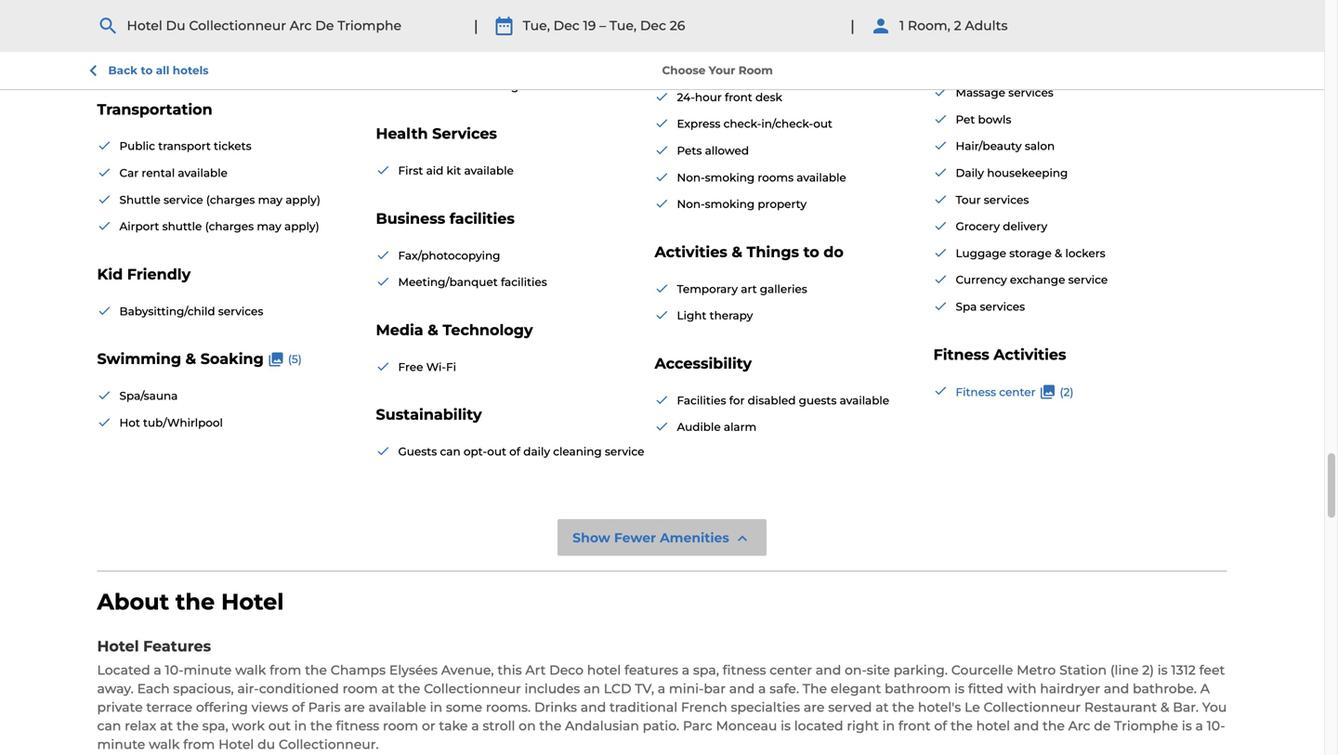 Task type: vqa. For each thing, say whether or not it's contained in the screenshot.
De
yes



Task type: locate. For each thing, give the bounding box(es) containing it.
spa, up bar
[[693, 662, 719, 678]]

therapy
[[710, 309, 753, 323]]

1 vertical spatial smoking
[[705, 198, 755, 211]]

1 vertical spatial can
[[97, 718, 121, 734]]

in up collectionneur. at the bottom of the page
[[294, 718, 307, 734]]

1 horizontal spatial all
[[464, 10, 477, 24]]

spacious,
[[173, 681, 234, 697]]

tue,
[[523, 18, 550, 34], [610, 18, 637, 34]]

overview & photos
[[120, 18, 245, 33]]

0 vertical spatial 10-
[[165, 662, 184, 678]]

1 vertical spatial center
[[770, 662, 812, 678]]

hour
[[695, 91, 722, 104]]

1 vertical spatial daily
[[956, 166, 984, 180]]

10-
[[165, 662, 184, 678], [1207, 718, 1225, 734]]

1 horizontal spatial amenities
[[660, 530, 729, 546]]

0 horizontal spatial daily
[[398, 53, 427, 66]]

10- down features
[[165, 662, 184, 678]]

$ up laundry services
[[993, 13, 1000, 27]]

public
[[119, 140, 155, 153]]

hotel
[[127, 18, 162, 34], [221, 589, 284, 615], [97, 637, 139, 656], [218, 737, 254, 753]]

$ left 2926
[[954, 21, 959, 30]]

kit
[[447, 164, 461, 178]]

1 tue, from the left
[[523, 18, 550, 34]]

collectionneur down avenue,
[[424, 681, 521, 697]]

of
[[509, 445, 520, 459], [292, 700, 305, 715], [934, 718, 947, 734]]

1 dec from the left
[[554, 18, 580, 34]]

1 horizontal spatial from
[[270, 662, 301, 678]]

1 vertical spatial apply)
[[284, 220, 319, 233]]

a down bar.
[[1196, 718, 1203, 734]]

arc left the "de"
[[1068, 718, 1091, 734]]

a up each
[[154, 662, 161, 678]]

hotel features located a 10-minute walk from the champs elysées avenue, this art deco hotel features a spa, fitness center and on-site parking. courcelle metro station (line 2) is 1312 feet away. each spacious, air-conditioned room at the collectionneur includes an lcd tv, a mini-bar and a safe. the elegant bathroom is fitted with hairdryer and bathrobe. a private terrace offering views of paris are available in some rooms. drinks and traditional french specialties are served at the hotel's le collectionneur restaurant & bar. you can relax at the spa, work out in the fitness room or take a stroll on the andalusian patio. parc monceau is located right in front of the hotel and the arc de triomphe is a 10- minute walk from hotel du collectionneur.
[[97, 637, 1227, 753]]

1 vertical spatial facilities
[[501, 276, 547, 289]]

1 horizontal spatial arc
[[1068, 718, 1091, 734]]

dec left 19
[[554, 18, 580, 34]]

0 horizontal spatial of
[[292, 700, 305, 715]]

all for hotels
[[156, 64, 170, 77]]

grocery delivery
[[956, 220, 1048, 233]]

1 are from the left
[[344, 700, 365, 715]]

fitness activities
[[934, 346, 1066, 364]]

$
[[993, 13, 1000, 27], [954, 21, 959, 30]]

spa, down offering
[[202, 718, 228, 734]]

1 horizontal spatial front
[[899, 718, 931, 734]]

collectionneur right du
[[189, 18, 286, 34]]

is down "specialties"
[[781, 718, 791, 734]]

1 horizontal spatial fitness
[[723, 662, 766, 678]]

apply) down shuttle service (charges may apply)
[[284, 220, 319, 233]]

1 horizontal spatial room
[[383, 718, 418, 734]]

(5) button
[[264, 351, 302, 368]]

1 horizontal spatial walk
[[235, 662, 266, 678]]

tab list
[[97, 0, 738, 50]]

room down champs
[[343, 681, 378, 697]]

1 vertical spatial arc
[[1068, 718, 1091, 734]]

facilities for business facilities
[[450, 209, 515, 228]]

1 vertical spatial collectionneur
[[424, 681, 521, 697]]

show fewer amenities button
[[558, 519, 767, 556]]

(charges down shuttle service (charges may apply)
[[205, 220, 254, 233]]

& inside button
[[186, 18, 195, 33]]

0 vertical spatial walk
[[235, 662, 266, 678]]

0 vertical spatial all
[[464, 10, 477, 24]]

in up or
[[430, 700, 442, 715]]

1 vertical spatial walk
[[149, 737, 180, 753]]

2 horizontal spatial of
[[934, 718, 947, 734]]

front
[[725, 91, 753, 104], [899, 718, 931, 734]]

1 vertical spatial minute
[[97, 737, 145, 753]]

meeting/banquet facilities
[[398, 276, 547, 289]]

services up grocery delivery
[[984, 193, 1029, 207]]

fitness down spa
[[934, 346, 989, 364]]

a up "specialties"
[[758, 681, 766, 697]]

a right tv,
[[658, 681, 666, 697]]

1 vertical spatial amenities
[[660, 530, 729, 546]]

0 horizontal spatial room
[[343, 681, 378, 697]]

pets
[[677, 144, 702, 158]]

fitness up collectionneur. at the bottom of the page
[[336, 718, 379, 734]]

free wi-fi
[[398, 360, 456, 374]]

located
[[97, 662, 150, 678]]

triomphe down restaurant
[[1114, 718, 1178, 734]]

about the hotel
[[97, 589, 284, 615]]

1 horizontal spatial hotel
[[976, 718, 1010, 734]]

center down fitness activities on the right of the page
[[999, 385, 1036, 399]]

services for tour services
[[984, 193, 1029, 207]]

0 horizontal spatial front
[[725, 91, 753, 104]]

activities up temporary
[[655, 243, 727, 261]]

to right the back
[[141, 64, 153, 77]]

1 | from the left
[[474, 17, 478, 35]]

& for photos
[[186, 18, 195, 33]]

fitness down fitness activities on the right of the page
[[956, 385, 996, 399]]

hotel up located
[[97, 637, 139, 656]]

tue, right – in the left top of the page
[[610, 18, 637, 34]]

a
[[154, 662, 161, 678], [682, 662, 690, 678], [658, 681, 666, 697], [758, 681, 766, 697], [471, 718, 479, 734], [1196, 718, 1203, 734]]

at down the terrace
[[160, 718, 173, 734]]

0 horizontal spatial triomphe
[[338, 18, 402, 34]]

1 horizontal spatial daily
[[956, 166, 984, 180]]

0 vertical spatial room
[[343, 681, 378, 697]]

minute up spacious, on the left of the page
[[184, 662, 232, 678]]

service down lockers
[[1068, 273, 1108, 287]]

front up check-
[[725, 91, 753, 104]]

& left things
[[732, 243, 743, 261]]

lcd
[[604, 681, 632, 697]]

facilities for meeting/banquet facilities
[[501, 276, 547, 289]]

0 vertical spatial spa,
[[693, 662, 719, 678]]

all inside staff follow all safety protocols as directed by local authorities
[[464, 10, 477, 24]]

of down hotel's
[[934, 718, 947, 734]]

walk down relax
[[149, 737, 180, 753]]

facilities for disabled guests available
[[677, 394, 889, 407]]

dec left 26
[[640, 18, 666, 34]]

laundry
[[956, 33, 1003, 46]]

daily
[[523, 445, 550, 459]]

daily down local on the left of the page
[[398, 53, 427, 66]]

2 vertical spatial at
[[160, 718, 173, 734]]

triomphe inside the hotel features located a 10-minute walk from the champs elysées avenue, this art deco hotel features a spa, fitness center and on-site parking. courcelle metro station (line 2) is 1312 feet away. each spacious, air-conditioned room at the collectionneur includes an lcd tv, a mini-bar and a safe. the elegant bathroom is fitted with hairdryer and bathrobe. a private terrace offering views of paris are available in some rooms. drinks and traditional french specialties are served at the hotel's le collectionneur restaurant & bar. you can relax at the spa, work out in the fitness room or take a stroll on the andalusian patio. parc monceau is located right in front of the hotel and the arc de triomphe is a 10- minute walk from hotel du collectionneur.
[[1114, 718, 1178, 734]]

1 horizontal spatial collectionneur
[[424, 681, 521, 697]]

away.
[[97, 681, 134, 697]]

or
[[422, 718, 436, 734]]

to left do
[[803, 243, 819, 261]]

service up shuttle
[[164, 193, 203, 207]]

0 vertical spatial facilities
[[450, 209, 515, 228]]

can left opt-
[[440, 445, 461, 459]]

laundry services
[[956, 33, 1051, 46]]

daily housekeeping
[[956, 166, 1068, 180]]

about inside button
[[498, 18, 538, 33]]

0 vertical spatial non-
[[677, 171, 705, 184]]

minute down relax
[[97, 737, 145, 753]]

may up airport shuttle (charges may apply)
[[258, 193, 283, 207]]

facilities up fax/photocopying
[[450, 209, 515, 228]]

facilities up technology
[[501, 276, 547, 289]]

car
[[119, 166, 139, 180]]

apply) up airport shuttle (charges may apply)
[[286, 193, 321, 207]]

out left daily
[[487, 445, 506, 459]]

available inside the hotel features located a 10-minute walk from the champs elysées avenue, this art deco hotel features a spa, fitness center and on-site parking. courcelle metro station (line 2) is 1312 feet away. each spacious, air-conditioned room at the collectionneur includes an lcd tv, a mini-bar and a safe. the elegant bathroom is fitted with hairdryer and bathrobe. a private terrace offering views of paris are available in some rooms. drinks and traditional french specialties are served at the hotel's le collectionneur restaurant & bar. you can relax at the spa, work out in the fitness room or take a stroll on the andalusian patio. parc monceau is located right in front of the hotel and the arc de triomphe is a 10- minute walk from hotel du collectionneur.
[[368, 700, 426, 715]]

1 vertical spatial about
[[97, 589, 169, 615]]

overview
[[120, 18, 182, 33]]

2 vertical spatial service
[[605, 445, 644, 459]]

1 non- from the top
[[677, 171, 705, 184]]

is
[[1158, 662, 1168, 678], [955, 681, 965, 697], [781, 718, 791, 734], [1182, 718, 1192, 734]]

facilities
[[450, 209, 515, 228], [501, 276, 547, 289]]

sustainability
[[376, 406, 482, 424]]

express
[[677, 117, 721, 131]]

fitness
[[934, 346, 989, 364], [956, 385, 996, 399]]

1 horizontal spatial are
[[804, 700, 825, 715]]

0 vertical spatial activities
[[655, 243, 727, 261]]

1 vertical spatial spa,
[[202, 718, 228, 734]]

0 horizontal spatial dec
[[554, 18, 580, 34]]

available right guests
[[840, 394, 889, 407]]

0 horizontal spatial hotel
[[587, 662, 621, 678]]

2 are from the left
[[804, 700, 825, 715]]

front inside the hotel features located a 10-minute walk from the champs elysées avenue, this art deco hotel features a spa, fitness center and on-site parking. courcelle metro station (line 2) is 1312 feet away. each spacious, air-conditioned room at the collectionneur includes an lcd tv, a mini-bar and a safe. the elegant bathroom is fitted with hairdryer and bathrobe. a private terrace offering views of paris are available in some rooms. drinks and traditional french specialties are served at the hotel's le collectionneur restaurant & bar. you can relax at the spa, work out in the fitness room or take a stroll on the andalusian patio. parc monceau is located right in front of the hotel and the arc de triomphe is a 10- minute walk from hotel du collectionneur.
[[899, 718, 931, 734]]

de
[[315, 18, 334, 34]]

smoking down allowed
[[705, 171, 755, 184]]

tue, dec 19 – tue, dec 26
[[523, 18, 685, 34]]

1 horizontal spatial dec
[[640, 18, 666, 34]]

& left "soaking"
[[185, 350, 196, 368]]

& down the bathrobe.
[[1161, 700, 1170, 715]]

1 vertical spatial (charges
[[205, 220, 254, 233]]

hotel up an
[[587, 662, 621, 678]]

services up bowls
[[1008, 86, 1054, 100]]

temporary art galleries
[[677, 282, 807, 296]]

&
[[186, 18, 195, 33], [732, 243, 743, 261], [1055, 247, 1062, 260], [428, 321, 438, 339], [185, 350, 196, 368], [1161, 700, 1170, 715]]

1 vertical spatial cleaning
[[553, 445, 602, 459]]

may for airport shuttle (charges may apply)
[[257, 220, 281, 233]]

(5)
[[288, 353, 302, 366]]

hotel
[[587, 662, 621, 678], [976, 718, 1010, 734]]

shuttle
[[162, 220, 202, 233]]

out down views
[[268, 718, 291, 734]]

0 vertical spatial at
[[381, 681, 395, 697]]

collectionneur down with at the bottom right
[[984, 700, 1081, 715]]

hotel down work
[[218, 737, 254, 753]]

| left safety
[[474, 17, 478, 35]]

1 horizontal spatial in
[[430, 700, 442, 715]]

daily for daily housekeeping
[[956, 166, 984, 180]]

2 | from the left
[[851, 17, 855, 35]]

swimming & soaking
[[97, 350, 264, 368]]

activities up 'fitness center'
[[994, 346, 1066, 364]]

0 vertical spatial cleaning
[[470, 79, 519, 93]]

1 horizontal spatial service
[[605, 445, 644, 459]]

collectionneur
[[189, 18, 286, 34], [424, 681, 521, 697], [984, 700, 1081, 715]]

0 vertical spatial from
[[270, 662, 301, 678]]

cleaning
[[470, 79, 519, 93], [553, 445, 602, 459]]

art
[[741, 282, 757, 296]]

1 vertical spatial fitness
[[956, 385, 996, 399]]

at up the right
[[876, 700, 889, 715]]

services down currency
[[980, 300, 1025, 314]]

wi-
[[426, 360, 446, 374]]

1 vertical spatial rooms
[[758, 171, 794, 184]]

2 smoking from the top
[[705, 198, 755, 211]]

(2)
[[1060, 385, 1074, 399]]

0 vertical spatial to
[[141, 64, 153, 77]]

| for 1 room, 2 adults
[[851, 17, 855, 35]]

services
[[432, 125, 497, 143]]

1 horizontal spatial of
[[509, 445, 520, 459]]

amenities
[[384, 18, 451, 33], [660, 530, 729, 546]]

the
[[803, 681, 827, 697]]

each
[[137, 681, 170, 697]]

cleaning right daily
[[553, 445, 602, 459]]

0 vertical spatial of
[[509, 445, 520, 459]]

1 horizontal spatial $
[[993, 13, 1000, 27]]

1 horizontal spatial |
[[851, 17, 855, 35]]

service up fewer
[[605, 445, 644, 459]]

fitness for fitness center
[[956, 385, 996, 399]]

available up or
[[368, 700, 426, 715]]

1 vertical spatial out
[[487, 445, 506, 459]]

back to all hotels button
[[82, 59, 209, 82]]

out right check-
[[813, 117, 833, 131]]

available right the kit
[[464, 164, 514, 178]]

apply) for shuttle service (charges may apply)
[[286, 193, 321, 207]]

rooms up property
[[758, 171, 794, 184]]

triomphe right "de"
[[338, 18, 402, 34]]

(charges
[[206, 193, 255, 207], [205, 220, 254, 233]]

(charges up airport shuttle (charges may apply)
[[206, 193, 255, 207]]

accessibility
[[655, 354, 752, 373]]

1 vertical spatial triomphe
[[1114, 718, 1178, 734]]

0 vertical spatial amenities
[[384, 18, 451, 33]]

non- for non-smoking rooms available
[[677, 171, 705, 184]]

0 vertical spatial can
[[440, 445, 461, 459]]

1 horizontal spatial tue,
[[610, 18, 637, 34]]

all left hotels
[[156, 64, 170, 77]]

alarm
[[724, 421, 757, 434]]

take
[[439, 718, 468, 734]]

2 horizontal spatial at
[[876, 700, 889, 715]]

daily up tour
[[956, 166, 984, 180]]

2 vertical spatial out
[[268, 718, 291, 734]]

0 vertical spatial collectionneur
[[189, 18, 286, 34]]

map button
[[663, 1, 737, 50]]

0 vertical spatial out
[[813, 117, 833, 131]]

are down the
[[804, 700, 825, 715]]

rooms.
[[486, 700, 531, 715]]

opt-
[[464, 445, 487, 459]]

2 non- from the top
[[677, 198, 705, 211]]

patio.
[[643, 718, 679, 734]]

the
[[176, 589, 215, 615], [305, 662, 327, 678], [398, 681, 420, 697], [892, 700, 915, 715], [177, 718, 199, 734], [310, 718, 332, 734], [539, 718, 562, 734], [951, 718, 973, 734], [1043, 718, 1065, 734]]

center up safe.
[[770, 662, 812, 678]]

0 horizontal spatial can
[[97, 718, 121, 734]]

0 horizontal spatial minute
[[97, 737, 145, 753]]

access
[[701, 10, 738, 24]]

metro
[[1017, 662, 1056, 678]]

available
[[1062, 6, 1112, 19], [464, 164, 514, 178], [178, 166, 228, 180], [797, 171, 846, 184], [840, 394, 889, 407], [368, 700, 426, 715]]

services for laundry services
[[1006, 33, 1051, 46]]

kid
[[97, 265, 123, 283]]

smoking for rooms
[[705, 171, 755, 184]]

hotel left du
[[127, 18, 162, 34]]

all
[[464, 10, 477, 24], [156, 64, 170, 77]]

1 vertical spatial at
[[876, 700, 889, 715]]

0 horizontal spatial amenities
[[384, 18, 451, 33]]

on
[[519, 718, 536, 734]]

0 vertical spatial minute
[[184, 662, 232, 678]]

services down staff follow all safety protocols as directed by local authorities
[[522, 79, 567, 93]]

arc inside the hotel features located a 10-minute walk from the champs elysées avenue, this art deco hotel features a spa, fitness center and on-site parking. courcelle metro station (line 2) is 1312 feet away. each spacious, air-conditioned room at the collectionneur includes an lcd tv, a mini-bar and a safe. the elegant bathroom is fitted with hairdryer and bathrobe. a private terrace offering views of paris are available in some rooms. drinks and traditional french specialties are served at the hotel's le collectionneur restaurant & bar. you can relax at the spa, work out in the fitness room or take a stroll on the andalusian patio. parc monceau is located right in front of the hotel and the arc de triomphe is a 10- minute walk from hotel du collectionneur.
[[1068, 718, 1091, 734]]

fitness
[[723, 662, 766, 678], [336, 718, 379, 734]]

adults
[[965, 18, 1008, 34]]

rooms down du
[[160, 55, 196, 68]]

0 horizontal spatial fitness
[[336, 718, 379, 734]]

(charges for shuttle
[[205, 220, 254, 233]]

daily
[[398, 53, 427, 66], [956, 166, 984, 180]]

0 vertical spatial (charges
[[206, 193, 255, 207]]

all inside button
[[156, 64, 170, 77]]

| left 1
[[851, 17, 855, 35]]

from up conditioned
[[270, 662, 301, 678]]

apply) for airport shuttle (charges may apply)
[[284, 220, 319, 233]]

tue, right safety
[[523, 18, 550, 34]]

0 vertical spatial service
[[164, 193, 203, 207]]

0 horizontal spatial to
[[141, 64, 153, 77]]

out for in/check-
[[813, 117, 833, 131]]

in right the right
[[883, 718, 895, 734]]

0 horizontal spatial cleaning
[[470, 79, 519, 93]]

desk
[[756, 91, 782, 104]]

0 horizontal spatial |
[[474, 17, 478, 35]]

& right du
[[186, 18, 195, 33]]

1 horizontal spatial can
[[440, 445, 461, 459]]

0 horizontal spatial out
[[268, 718, 291, 734]]

2 vertical spatial of
[[934, 718, 947, 734]]

about up features
[[97, 589, 169, 615]]

services down payment
[[1006, 33, 1051, 46]]

features
[[143, 637, 211, 656]]

of left daily
[[509, 445, 520, 459]]

of down conditioned
[[292, 700, 305, 715]]

media
[[376, 321, 423, 339]]

fitness up bar
[[723, 662, 766, 678]]

1 vertical spatial room
[[383, 718, 418, 734]]

| for tue, dec 19 – tue, dec 26
[[474, 17, 478, 35]]

1 smoking from the top
[[705, 171, 755, 184]]

the up conditioned
[[305, 662, 327, 678]]

safety
[[480, 10, 514, 24]]

0 horizontal spatial center
[[770, 662, 812, 678]]

1 horizontal spatial spa,
[[693, 662, 719, 678]]

1 horizontal spatial out
[[487, 445, 506, 459]]



Task type: describe. For each thing, give the bounding box(es) containing it.
the down the "bathroom"
[[892, 700, 915, 715]]

2 dec from the left
[[640, 18, 666, 34]]

in/check-
[[761, 117, 813, 131]]

stroll
[[483, 718, 515, 734]]

currency
[[956, 273, 1007, 287]]

fax/photocopying
[[398, 249, 500, 262]]

on-
[[845, 662, 867, 678]]

rooms button
[[269, 1, 360, 50]]

babysitting/child services
[[119, 305, 263, 318]]

0 horizontal spatial in
[[294, 718, 307, 734]]

temporary
[[677, 282, 738, 296]]

(charges for service
[[206, 193, 255, 207]]

0 horizontal spatial spa,
[[202, 718, 228, 734]]

about for about the hotel
[[97, 589, 169, 615]]

2 horizontal spatial in
[[883, 718, 895, 734]]

disinfection
[[430, 53, 496, 66]]

the down drinks at the left
[[539, 718, 562, 734]]

by
[[638, 10, 652, 24]]

an
[[584, 681, 600, 697]]

is up le
[[955, 681, 965, 697]]

and up restaurant
[[1104, 681, 1129, 697]]

spa services
[[956, 300, 1025, 314]]

lockers
[[1065, 247, 1106, 260]]

public transport tickets
[[119, 140, 251, 153]]

the down the terrace
[[177, 718, 199, 734]]

2)
[[1142, 662, 1154, 678]]

map
[[685, 18, 715, 33]]

staff follow all safety protocols as directed by local authorities
[[398, 10, 652, 39]]

available up shuttle service (charges may apply)
[[178, 166, 228, 180]]

show
[[573, 530, 610, 546]]

1 vertical spatial activities
[[994, 346, 1066, 364]]

the down le
[[951, 718, 973, 734]]

follow
[[427, 10, 461, 24]]

pet
[[956, 113, 975, 126]]

1 horizontal spatial cleaning
[[553, 445, 602, 459]]

shuttle service (charges may apply)
[[119, 193, 321, 207]]

the down 'paris'
[[310, 718, 332, 734]]

hotel up air-
[[221, 589, 284, 615]]

back to all hotels
[[108, 64, 209, 77]]

0 horizontal spatial collectionneur
[[189, 18, 286, 34]]

as
[[573, 10, 585, 24]]

to inside button
[[141, 64, 153, 77]]

pet bowls
[[956, 113, 1011, 126]]

about for about
[[498, 18, 538, 33]]

de
[[1094, 718, 1111, 734]]

smoking for property
[[705, 198, 755, 211]]

& for technology
[[428, 321, 438, 339]]

swimming
[[97, 350, 181, 368]]

luggage
[[956, 247, 1006, 260]]

the up features
[[176, 589, 215, 615]]

1 horizontal spatial at
[[381, 681, 395, 697]]

0 horizontal spatial 10-
[[165, 662, 184, 678]]

collectionneur.
[[279, 737, 379, 753]]

1 horizontal spatial minute
[[184, 662, 232, 678]]

du
[[258, 737, 275, 753]]

non- for non-smoking property
[[677, 198, 705, 211]]

car rental available
[[119, 166, 228, 180]]

elysées
[[389, 662, 438, 678]]

business facilities
[[376, 209, 515, 228]]

rooms
[[291, 18, 337, 33]]

0 horizontal spatial activities
[[655, 243, 727, 261]]

fewer
[[614, 530, 656, 546]]

room,
[[908, 18, 951, 34]]

& for things
[[732, 243, 743, 261]]

express check-in/check-out
[[677, 117, 833, 131]]

is right 2)
[[1158, 662, 1168, 678]]

0 vertical spatial center
[[999, 385, 1036, 399]]

rental
[[142, 166, 175, 180]]

hair/beauty
[[956, 140, 1022, 153]]

courcelle
[[951, 662, 1013, 678]]

protocols
[[517, 10, 570, 24]]

and right bar
[[729, 681, 755, 697]]

services for massage services
[[1008, 86, 1054, 100]]

offering
[[196, 700, 248, 715]]

1312
[[1171, 662, 1196, 678]]

0 horizontal spatial walk
[[149, 737, 180, 753]]

health services
[[376, 125, 497, 143]]

0 horizontal spatial arc
[[290, 18, 312, 34]]

terrace
[[146, 700, 192, 715]]

non-smoking rooms available
[[677, 171, 846, 184]]

1 vertical spatial to
[[803, 243, 819, 261]]

media & technology
[[376, 321, 533, 339]]

disabled
[[748, 394, 796, 407]]

safe.
[[770, 681, 799, 697]]

services for babysitting/child services
[[218, 305, 263, 318]]

guests
[[398, 445, 437, 459]]

0 horizontal spatial from
[[183, 737, 215, 753]]

art
[[525, 662, 546, 678]]

fitness for fitness activities
[[934, 346, 989, 364]]

the down hairdryer at the right bottom
[[1043, 718, 1065, 734]]

hair/beauty salon
[[956, 140, 1055, 153]]

2926
[[961, 19, 987, 33]]

grocery
[[956, 220, 1000, 233]]

& left lockers
[[1055, 247, 1062, 260]]

& inside the hotel features located a 10-minute walk from the champs elysées avenue, this art deco hotel features a spa, fitness center and on-site parking. courcelle metro station (line 2) is 1312 feet away. each spacious, air-conditioned room at the collectionneur includes an lcd tv, a mini-bar and a safe. the elegant bathroom is fitted with hairdryer and bathrobe. a private terrace offering views of paris are available in some rooms. drinks and traditional french specialties are served at the hotel's le collectionneur restaurant & bar. you can relax at the spa, work out in the fitness room or take a stroll on the andalusian patio. parc monceau is located right in front of the hotel and the arc de triomphe is a 10- minute walk from hotel du collectionneur.
[[1161, 700, 1170, 715]]

daily for daily disinfection
[[398, 53, 427, 66]]

amenities button
[[362, 1, 473, 50]]

the down "elysées" in the left bottom of the page
[[398, 681, 420, 697]]

photos
[[198, 18, 245, 33]]

and down an
[[581, 700, 606, 715]]

and down with at the bottom right
[[1014, 718, 1039, 734]]

center inside the hotel features located a 10-minute walk from the champs elysées avenue, this art deco hotel features a spa, fitness center and on-site parking. courcelle metro station (line 2) is 1312 feet away. each spacious, air-conditioned room at the collectionneur includes an lcd tv, a mini-bar and a safe. the elegant bathroom is fitted with hairdryer and bathrobe. a private terrace offering views of paris are available in some rooms. drinks and traditional french specialties are served at the hotel's le collectionneur restaurant & bar. you can relax at the spa, work out in the fitness room or take a stroll on the andalusian patio. parc monceau is located right in front of the hotel and the arc de triomphe is a 10- minute walk from hotel du collectionneur.
[[770, 662, 812, 678]]

0 vertical spatial triomphe
[[338, 18, 402, 34]]

0 horizontal spatial $
[[954, 21, 959, 30]]

2 tue, from the left
[[610, 18, 637, 34]]

choose
[[662, 64, 706, 77]]

transportation
[[97, 100, 213, 118]]

1 vertical spatial service
[[1068, 273, 1108, 287]]

this
[[498, 662, 522, 678]]

tickets
[[214, 140, 251, 153]]

can inside the hotel features located a 10-minute walk from the champs elysées avenue, this art deco hotel features a spa, fitness center and on-site parking. courcelle metro station (line 2) is 1312 feet away. each spacious, air-conditioned room at the collectionneur includes an lcd tv, a mini-bar and a safe. the elegant bathroom is fitted with hairdryer and bathrobe. a private terrace offering views of paris are available in some rooms. drinks and traditional french specialties are served at the hotel's le collectionneur restaurant & bar. you can relax at the spa, work out in the fitness room or take a stroll on the andalusian patio. parc monceau is located right in front of the hotel and the arc de triomphe is a 10- minute walk from hotel du collectionneur.
[[97, 718, 121, 734]]

& for soaking
[[185, 350, 196, 368]]

friendly
[[127, 265, 191, 283]]

0 horizontal spatial at
[[160, 718, 173, 734]]

transport
[[158, 140, 211, 153]]

hotel's
[[918, 700, 961, 715]]

storage
[[1009, 247, 1052, 260]]

served
[[828, 700, 872, 715]]

all for safety
[[464, 10, 477, 24]]

24-
[[677, 91, 695, 104]]

facilities
[[677, 394, 726, 407]]

hotels
[[173, 64, 209, 77]]

bar
[[704, 681, 726, 697]]

and up the
[[816, 662, 841, 678]]

avenue,
[[441, 662, 494, 678]]

staff
[[398, 10, 424, 24]]

kid friendly
[[97, 265, 191, 283]]

traditional
[[610, 700, 678, 715]]

airport
[[119, 220, 159, 233]]

2676
[[1002, 10, 1057, 37]]

out for opt-
[[487, 445, 506, 459]]

$ 2926 $ 2676
[[954, 10, 1057, 37]]

1 vertical spatial hotel
[[976, 718, 1010, 734]]

parking.
[[894, 662, 948, 678]]

features
[[625, 662, 678, 678]]

a down some
[[471, 718, 479, 734]]

tab list containing overview & photos
[[97, 0, 738, 50]]

housekeeping
[[987, 166, 1068, 180]]

fitness center
[[956, 385, 1036, 399]]

activities & things to do
[[655, 243, 844, 261]]

first aid kit available
[[398, 164, 514, 178]]

may for shuttle service (charges may apply)
[[258, 193, 283, 207]]

2
[[954, 18, 962, 34]]

0 vertical spatial front
[[725, 91, 753, 104]]

1 vertical spatial of
[[292, 700, 305, 715]]

1
[[900, 18, 904, 34]]

available up property
[[797, 171, 846, 184]]

massage
[[956, 86, 1006, 100]]

0 vertical spatial hotel
[[587, 662, 621, 678]]

health
[[376, 125, 428, 143]]

specialties
[[731, 700, 800, 715]]

is down bar.
[[1182, 718, 1192, 734]]

2 vertical spatial collectionneur
[[984, 700, 1081, 715]]

located
[[794, 718, 843, 734]]

available right payment
[[1062, 6, 1112, 19]]

hot
[[119, 416, 140, 430]]

a up the mini- at the bottom of page
[[682, 662, 690, 678]]

out inside the hotel features located a 10-minute walk from the champs elysées avenue, this art deco hotel features a spa, fitness center and on-site parking. courcelle metro station (line 2) is 1312 feet away. each spacious, air-conditioned room at the collectionneur includes an lcd tv, a mini-bar and a safe. the elegant bathroom is fitted with hairdryer and bathrobe. a private terrace offering views of paris are available in some rooms. drinks and traditional french specialties are served at the hotel's le collectionneur restaurant & bar. you can relax at the spa, work out in the fitness room or take a stroll on the andalusian patio. parc monceau is located right in front of the hotel and the arc de triomphe is a 10- minute walk from hotel du collectionneur.
[[268, 718, 291, 734]]

services for spa services
[[980, 300, 1025, 314]]

1 vertical spatial 10-
[[1207, 718, 1225, 734]]

0 vertical spatial rooms
[[160, 55, 196, 68]]



